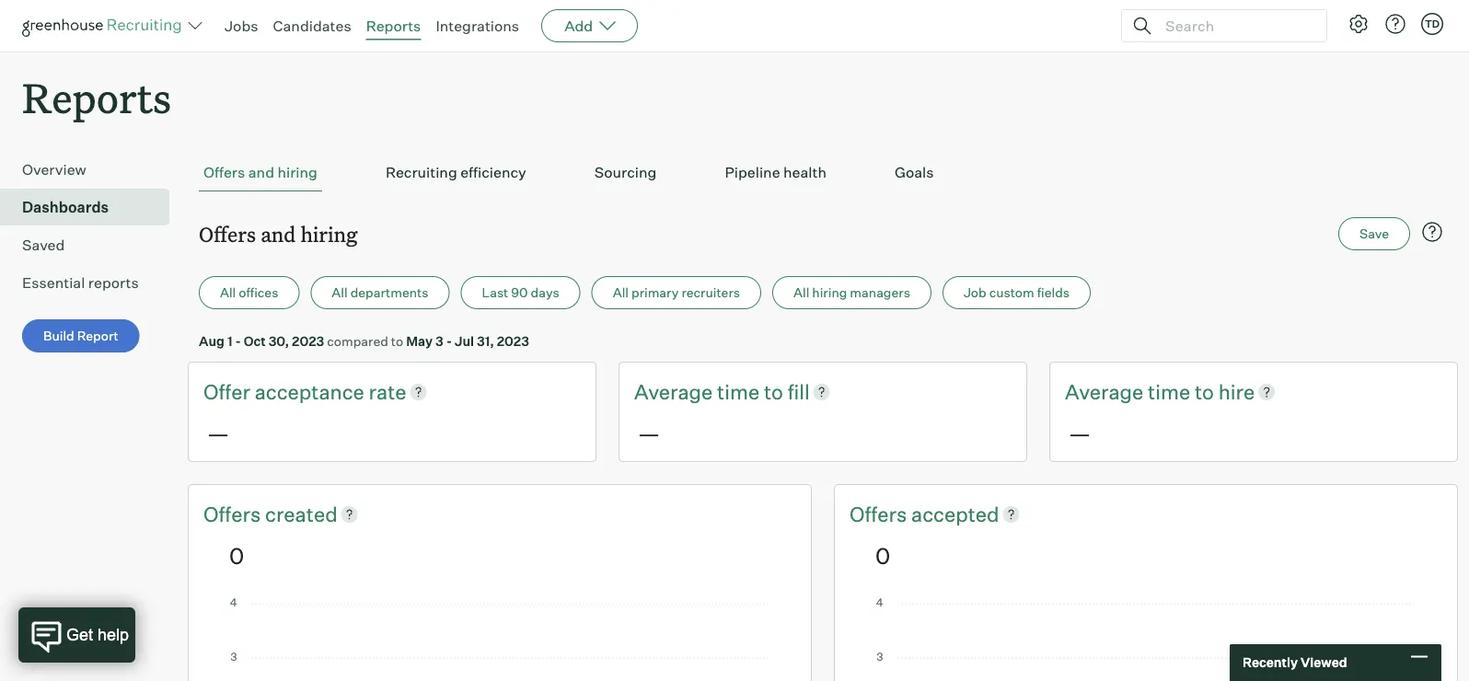 Task type: locate. For each thing, give the bounding box(es) containing it.
— for fill
[[638, 420, 660, 447]]

1 all from the left
[[220, 285, 236, 301]]

sourcing button
[[590, 154, 662, 192]]

1 horizontal spatial to
[[764, 379, 784, 405]]

1 vertical spatial hiring
[[301, 220, 358, 247]]

1 horizontal spatial xychart image
[[876, 598, 1417, 682]]

build
[[43, 328, 74, 344]]

pipeline health
[[725, 163, 827, 182]]

0 horizontal spatial time
[[718, 379, 760, 405]]

0 horizontal spatial average time to
[[635, 379, 788, 405]]

—
[[207, 420, 229, 447], [638, 420, 660, 447], [1069, 420, 1091, 447]]

to left "may" on the left of page
[[391, 333, 404, 349]]

2 average from the left
[[1066, 379, 1144, 405]]

time link left the fill link
[[718, 378, 764, 406]]

0 horizontal spatial to link
[[764, 378, 788, 406]]

0 for created
[[229, 542, 244, 569]]

td
[[1426, 17, 1441, 30]]

1 0 from the left
[[229, 542, 244, 569]]

to
[[391, 333, 404, 349], [764, 379, 784, 405], [1195, 379, 1215, 405]]

to left fill
[[764, 379, 784, 405]]

0 horizontal spatial 2023
[[292, 333, 324, 349]]

tab list containing offers and hiring
[[199, 154, 1448, 192]]

to link
[[764, 378, 788, 406], [1195, 378, 1219, 406]]

and
[[248, 163, 274, 182], [261, 220, 296, 247]]

1 horizontal spatial 0
[[876, 542, 891, 569]]

offers
[[204, 163, 245, 182], [199, 220, 256, 247], [204, 501, 265, 527], [850, 501, 912, 527]]

goals
[[895, 163, 934, 182]]

1 horizontal spatial -
[[446, 333, 452, 349]]

all hiring managers
[[794, 285, 911, 301]]

1 time from the left
[[718, 379, 760, 405]]

recruiters
[[682, 285, 741, 301]]

all left departments on the top left
[[332, 285, 348, 301]]

reports
[[366, 17, 421, 35], [22, 70, 171, 124]]

2 horizontal spatial —
[[1069, 420, 1091, 447]]

to left hire
[[1195, 379, 1215, 405]]

average time to for fill
[[635, 379, 788, 405]]

3 — from the left
[[1069, 420, 1091, 447]]

1 average link from the left
[[635, 378, 718, 406]]

all
[[220, 285, 236, 301], [332, 285, 348, 301], [613, 285, 629, 301], [794, 285, 810, 301]]

90
[[511, 285, 528, 301]]

0 vertical spatial and
[[248, 163, 274, 182]]

1 horizontal spatial to link
[[1195, 378, 1219, 406]]

recruiting efficiency
[[386, 163, 527, 182]]

build report
[[43, 328, 119, 344]]

1 horizontal spatial time link
[[1149, 378, 1195, 406]]

4 all from the left
[[794, 285, 810, 301]]

offers link for accepted
[[850, 500, 912, 528]]

2 0 from the left
[[876, 542, 891, 569]]

all hiring managers button
[[773, 276, 932, 310]]

last 90 days
[[482, 285, 560, 301]]

2 average time to from the left
[[1066, 379, 1219, 405]]

0 horizontal spatial -
[[235, 333, 241, 349]]

2 average link from the left
[[1066, 378, 1149, 406]]

0 horizontal spatial —
[[207, 420, 229, 447]]

2 time link from the left
[[1149, 378, 1195, 406]]

3 all from the left
[[613, 285, 629, 301]]

may
[[406, 333, 433, 349]]

sourcing
[[595, 163, 657, 182]]

all primary recruiters button
[[592, 276, 762, 310]]

all departments
[[332, 285, 429, 301]]

2 horizontal spatial to
[[1195, 379, 1215, 405]]

overview link
[[22, 159, 162, 181]]

save button
[[1339, 218, 1411, 251]]

all departments button
[[311, 276, 450, 310]]

0 horizontal spatial average
[[635, 379, 713, 405]]

time link for hire
[[1149, 378, 1195, 406]]

0 horizontal spatial offers link
[[204, 500, 265, 528]]

0 horizontal spatial xychart image
[[229, 598, 771, 682]]

viewed
[[1301, 655, 1348, 671]]

xychart image for accepted
[[876, 598, 1417, 682]]

average
[[635, 379, 713, 405], [1066, 379, 1144, 405]]

1 to link from the left
[[764, 378, 788, 406]]

1 horizontal spatial time
[[1149, 379, 1191, 405]]

pipeline health button
[[721, 154, 832, 192]]

1 horizontal spatial average time to
[[1066, 379, 1219, 405]]

all left offices
[[220, 285, 236, 301]]

xychart image for created
[[229, 598, 771, 682]]

0 horizontal spatial 0
[[229, 542, 244, 569]]

1 horizontal spatial average
[[1066, 379, 1144, 405]]

1 time link from the left
[[718, 378, 764, 406]]

time for hire
[[1149, 379, 1191, 405]]

compared
[[327, 333, 388, 349]]

0 vertical spatial offers and hiring
[[204, 163, 318, 182]]

xychart image
[[229, 598, 771, 682], [876, 598, 1417, 682]]

overview
[[22, 160, 86, 179]]

2023 right 30,
[[292, 333, 324, 349]]

2 time from the left
[[1149, 379, 1191, 405]]

1 vertical spatial offers and hiring
[[199, 220, 358, 247]]

aug 1 - oct 30, 2023 compared to may 3 - jul 31, 2023
[[199, 333, 529, 349]]

accepted link
[[912, 500, 1000, 528]]

all offices button
[[199, 276, 300, 310]]

0 horizontal spatial time link
[[718, 378, 764, 406]]

1 - from the left
[[235, 333, 241, 349]]

time link
[[718, 378, 764, 406], [1149, 378, 1195, 406]]

30,
[[269, 333, 289, 349]]

0
[[229, 542, 244, 569], [876, 542, 891, 569]]

offers link for created
[[204, 500, 265, 528]]

offers link
[[204, 500, 265, 528], [850, 500, 912, 528]]

to link for hire
[[1195, 378, 1219, 406]]

- right 3
[[446, 333, 452, 349]]

- right 1
[[235, 333, 241, 349]]

acceptance link
[[255, 378, 369, 406]]

0 vertical spatial hiring
[[278, 163, 318, 182]]

1 horizontal spatial 2023
[[497, 333, 529, 349]]

2 to link from the left
[[1195, 378, 1219, 406]]

2 all from the left
[[332, 285, 348, 301]]

offers inside offers and hiring button
[[204, 163, 245, 182]]

1 average from the left
[[635, 379, 713, 405]]

average time to for hire
[[1066, 379, 1219, 405]]

2023
[[292, 333, 324, 349], [497, 333, 529, 349]]

2 xychart image from the left
[[876, 598, 1417, 682]]

0 horizontal spatial average link
[[635, 378, 718, 406]]

candidates link
[[273, 17, 351, 35]]

time for fill
[[718, 379, 760, 405]]

created
[[265, 501, 338, 527]]

to link for fill
[[764, 378, 788, 406]]

2023 right 31,
[[497, 333, 529, 349]]

hiring
[[278, 163, 318, 182], [301, 220, 358, 247], [813, 285, 848, 301]]

1 horizontal spatial offers link
[[850, 500, 912, 528]]

all left primary
[[613, 285, 629, 301]]

add button
[[542, 9, 638, 42]]

0 for accepted
[[876, 542, 891, 569]]

offer acceptance
[[204, 379, 369, 405]]

dashboards link
[[22, 196, 162, 218]]

to for hire
[[1195, 379, 1215, 405]]

average link for fill
[[635, 378, 718, 406]]

job custom fields button
[[943, 276, 1091, 310]]

tab list
[[199, 154, 1448, 192]]

time
[[718, 379, 760, 405], [1149, 379, 1191, 405]]

all left the managers
[[794, 285, 810, 301]]

time left hire
[[1149, 379, 1191, 405]]

recently viewed
[[1243, 655, 1348, 671]]

jul
[[455, 333, 474, 349]]

average link
[[635, 378, 718, 406], [1066, 378, 1149, 406]]

31,
[[477, 333, 494, 349]]

rate link
[[369, 378, 407, 406]]

reports down greenhouse recruiting image
[[22, 70, 171, 124]]

recruiting efficiency button
[[381, 154, 531, 192]]

1 average time to from the left
[[635, 379, 788, 405]]

time link left the hire link
[[1149, 378, 1195, 406]]

2 offers link from the left
[[850, 500, 912, 528]]

1 horizontal spatial —
[[638, 420, 660, 447]]

reports right 'candidates'
[[366, 17, 421, 35]]

configure image
[[1348, 13, 1370, 35]]

hire link
[[1219, 378, 1256, 406]]

— for hire
[[1069, 420, 1091, 447]]

jobs
[[225, 17, 258, 35]]

1 offers link from the left
[[204, 500, 265, 528]]

goals button
[[891, 154, 939, 192]]

departments
[[351, 285, 429, 301]]

primary
[[632, 285, 679, 301]]

1 xychart image from the left
[[229, 598, 771, 682]]

1 horizontal spatial average link
[[1066, 378, 1149, 406]]

2 — from the left
[[638, 420, 660, 447]]

0 vertical spatial reports
[[366, 17, 421, 35]]

time left fill
[[718, 379, 760, 405]]

0 horizontal spatial reports
[[22, 70, 171, 124]]

-
[[235, 333, 241, 349], [446, 333, 452, 349]]



Task type: describe. For each thing, give the bounding box(es) containing it.
custom
[[990, 285, 1035, 301]]

average link for hire
[[1066, 378, 1149, 406]]

last
[[482, 285, 509, 301]]

last 90 days button
[[461, 276, 581, 310]]

hire
[[1219, 379, 1256, 405]]

1 horizontal spatial reports
[[366, 17, 421, 35]]

saved
[[22, 236, 65, 254]]

fill
[[788, 379, 810, 405]]

save
[[1360, 226, 1390, 242]]

offers and hiring button
[[199, 154, 322, 192]]

all for all offices
[[220, 285, 236, 301]]

acceptance
[[255, 379, 365, 405]]

hiring inside tab list
[[278, 163, 318, 182]]

days
[[531, 285, 560, 301]]

aug
[[199, 333, 225, 349]]

offer link
[[204, 378, 255, 406]]

reports
[[88, 274, 139, 292]]

job
[[964, 285, 987, 301]]

faq image
[[1422, 221, 1444, 243]]

jobs link
[[225, 17, 258, 35]]

1 vertical spatial reports
[[22, 70, 171, 124]]

report
[[77, 328, 119, 344]]

health
[[784, 163, 827, 182]]

essential
[[22, 274, 85, 292]]

all for all primary recruiters
[[613, 285, 629, 301]]

oct
[[244, 333, 266, 349]]

candidates
[[273, 17, 351, 35]]

1 2023 from the left
[[292, 333, 324, 349]]

all for all hiring managers
[[794, 285, 810, 301]]

1
[[227, 333, 233, 349]]

fill link
[[788, 378, 810, 406]]

saved link
[[22, 234, 162, 256]]

all for all departments
[[332, 285, 348, 301]]

Search text field
[[1161, 12, 1311, 39]]

3
[[436, 333, 444, 349]]

2 2023 from the left
[[497, 333, 529, 349]]

0 horizontal spatial to
[[391, 333, 404, 349]]

all primary recruiters
[[613, 285, 741, 301]]

dashboards
[[22, 198, 109, 217]]

accepted
[[912, 501, 1000, 527]]

2 vertical spatial hiring
[[813, 285, 848, 301]]

time link for fill
[[718, 378, 764, 406]]

created link
[[265, 500, 338, 528]]

fields
[[1038, 285, 1070, 301]]

td button
[[1418, 9, 1448, 39]]

add
[[565, 17, 593, 35]]

managers
[[850, 285, 911, 301]]

recruiting
[[386, 163, 457, 182]]

average for fill
[[635, 379, 713, 405]]

td button
[[1422, 13, 1444, 35]]

rate
[[369, 379, 407, 405]]

1 — from the left
[[207, 420, 229, 447]]

and inside button
[[248, 163, 274, 182]]

build report button
[[22, 320, 140, 353]]

job custom fields
[[964, 285, 1070, 301]]

reports link
[[366, 17, 421, 35]]

integrations link
[[436, 17, 520, 35]]

recently
[[1243, 655, 1299, 671]]

greenhouse recruiting image
[[22, 15, 188, 37]]

2 - from the left
[[446, 333, 452, 349]]

efficiency
[[461, 163, 527, 182]]

all offices
[[220, 285, 278, 301]]

essential reports
[[22, 274, 139, 292]]

to for fill
[[764, 379, 784, 405]]

essential reports link
[[22, 272, 162, 294]]

integrations
[[436, 17, 520, 35]]

pipeline
[[725, 163, 781, 182]]

offices
[[239, 285, 278, 301]]

average for hire
[[1066, 379, 1144, 405]]

1 vertical spatial and
[[261, 220, 296, 247]]

offers and hiring inside button
[[204, 163, 318, 182]]

offer
[[204, 379, 250, 405]]



Task type: vqa. For each thing, say whether or not it's contained in the screenshot.
the rightmost Offers LINK
yes



